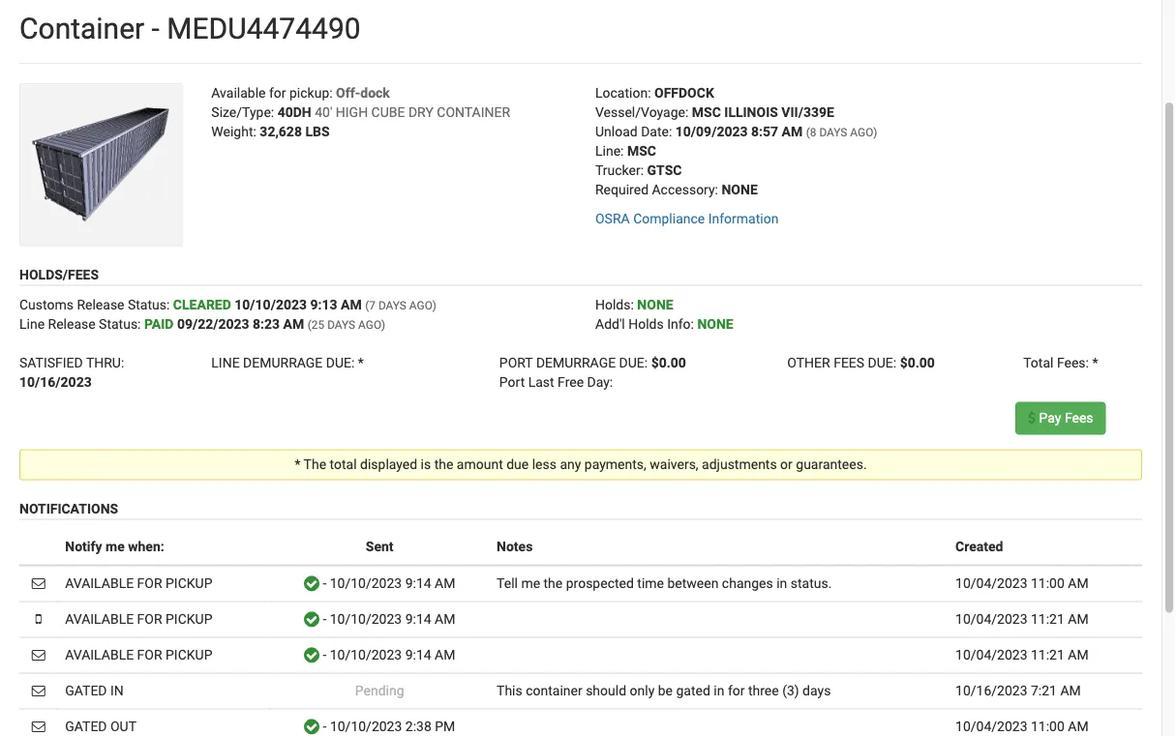 Task type: locate. For each thing, give the bounding box(es) containing it.
$0.00
[[651, 356, 686, 372], [900, 356, 935, 372]]

envelope o image up the mobile icon at bottom left
[[32, 577, 45, 591]]

1 horizontal spatial due:
[[619, 356, 648, 372]]

2 for from the top
[[137, 612, 162, 628]]

for for 2nd envelope o image from the bottom of the page
[[137, 648, 162, 664]]

1 vertical spatial for
[[137, 612, 162, 628]]

2 vertical spatial envelope o image
[[32, 721, 45, 734]]

0 horizontal spatial the
[[434, 457, 453, 473]]

40dh
[[278, 105, 311, 121]]

osra
[[595, 211, 630, 227]]

time
[[637, 576, 664, 592]]

available right the mobile icon at bottom left
[[65, 612, 134, 628]]

the right 'is'
[[434, 457, 453, 473]]

msc down date:
[[627, 143, 656, 159]]

0 horizontal spatial $0.00
[[651, 356, 686, 372]]

1 pickup from the top
[[166, 576, 212, 592]]

1 vertical spatial status:
[[99, 317, 141, 333]]

total
[[330, 457, 357, 473]]

due: down 9:13
[[326, 356, 355, 372]]

days right (25
[[327, 319, 355, 332]]

usd image
[[1028, 412, 1036, 425]]

$0.00 inside port demurrage due: $0.00 port last free day:
[[651, 356, 686, 372]]

1 vertical spatial envelope o image
[[32, 649, 45, 662]]

free
[[558, 375, 584, 391]]

- 10/10/2023 9:14 am
[[319, 576, 455, 592], [319, 612, 455, 628], [319, 648, 455, 664]]

satisfied
[[19, 356, 83, 372]]

10/04/2023 11:00 am down 10/16/2023 7:21 am
[[956, 720, 1089, 736]]

fees right 'other'
[[834, 356, 865, 372]]

1 - 10/10/2023 9:14 am from the top
[[319, 576, 455, 592]]

1 11:00 from the top
[[1031, 576, 1065, 592]]

3 available for pickup from the top
[[65, 648, 212, 664]]

envelope o image down envelope o icon
[[32, 721, 45, 734]]

available up gated in
[[65, 648, 134, 664]]

0 horizontal spatial none
[[637, 298, 673, 313]]

available down notify me when:
[[65, 576, 134, 592]]

3 - 10/10/2023 9:14 am from the top
[[319, 648, 455, 664]]

only
[[630, 684, 655, 700]]

days right (8
[[819, 126, 847, 139]]

1 vertical spatial 10/04/2023 11:00 am
[[956, 720, 1089, 736]]

0 vertical spatial envelope o image
[[32, 577, 45, 591]]

demurrage inside port demurrage due: $0.00 port last free day:
[[536, 356, 616, 372]]

10/10/2023 inside customs release status: cleared 10/10/2023 9:13 am (7 days ago) line release status: paid 09/22/2023 8:23 am (25 days ago)
[[235, 298, 307, 313]]

10/04/2023 11:00 am down created
[[956, 576, 1089, 592]]

1 10/04/2023 11:21 am from the top
[[956, 612, 1089, 628]]

in
[[777, 576, 787, 592], [714, 684, 725, 700]]

adjustments
[[702, 457, 777, 473]]

1 horizontal spatial none
[[697, 317, 734, 333]]

envelope o image down the mobile icon at bottom left
[[32, 649, 45, 662]]

9:14
[[405, 576, 431, 592], [405, 612, 431, 628], [405, 648, 431, 664]]

for left three
[[728, 684, 745, 700]]

2 vertical spatial - 10/10/2023 9:14 am
[[319, 648, 455, 664]]

fees for pay
[[1065, 411, 1094, 427]]

10/10/2023 for third envelope o image from the top of the page
[[330, 720, 402, 736]]

line
[[211, 356, 240, 372]]

available
[[65, 576, 134, 592], [65, 612, 134, 628], [65, 648, 134, 664]]

add'l
[[595, 317, 625, 333]]

4 10/04/2023 from the top
[[956, 720, 1028, 736]]

0 vertical spatial 10/04/2023 11:00 am
[[956, 576, 1089, 592]]

due: inside port demurrage due: $0.00 port last free day:
[[619, 356, 648, 372]]

1 horizontal spatial ago)
[[409, 299, 437, 313]]

1 vertical spatial - 10/10/2023 9:14 am
[[319, 612, 455, 628]]

10/16/2023 down satisfied
[[19, 375, 92, 391]]

1 vertical spatial available for pickup
[[65, 612, 212, 628]]

1 vertical spatial fees
[[1065, 411, 1094, 427]]

msc
[[692, 105, 721, 121], [627, 143, 656, 159]]

demurrage up free
[[536, 356, 616, 372]]

available for 2nd envelope o image from the bottom of the page
[[65, 648, 134, 664]]

demurrage
[[243, 356, 323, 372], [536, 356, 616, 372]]

* the total displayed is the amount due less any payments, waivers, adjustments or guarantees.
[[295, 457, 867, 473]]

8:57
[[751, 124, 778, 140]]

1 10/04/2023 11:00 am from the top
[[956, 576, 1089, 592]]

2 horizontal spatial ago)
[[850, 126, 878, 139]]

0 horizontal spatial in
[[714, 684, 725, 700]]

0 vertical spatial 11:21
[[1031, 612, 1065, 628]]

10/04/2023
[[956, 576, 1028, 592], [956, 612, 1028, 628], [956, 648, 1028, 664], [956, 720, 1028, 736]]

1 vertical spatial 10/04/2023 11:21 am
[[956, 648, 1089, 664]]

release down the holds/fees
[[77, 298, 124, 313]]

0 vertical spatial - 10/10/2023 9:14 am
[[319, 576, 455, 592]]

0 horizontal spatial for
[[269, 85, 286, 101]]

0 vertical spatial 11:00
[[1031, 576, 1065, 592]]

demurrage for line
[[243, 356, 323, 372]]

0 horizontal spatial msc
[[627, 143, 656, 159]]

guarantees.
[[796, 457, 867, 473]]

osra compliance information link
[[595, 211, 779, 227]]

1 vertical spatial me
[[521, 576, 540, 592]]

9:14 for third envelope o image from the bottom of the page
[[405, 576, 431, 592]]

gated for gated out
[[65, 720, 107, 736]]

none up holds
[[637, 298, 673, 313]]

0 vertical spatial release
[[77, 298, 124, 313]]

status: up paid
[[128, 298, 170, 313]]

sent! image for the mobile icon at bottom left
[[304, 614, 319, 627]]

(3)
[[782, 684, 799, 700]]

2 $0.00 from the left
[[900, 356, 935, 372]]

release down the customs
[[48, 317, 95, 333]]

0 vertical spatial msc
[[692, 105, 721, 121]]

1 horizontal spatial the
[[544, 576, 563, 592]]

2 horizontal spatial due:
[[868, 356, 897, 372]]

2 vertical spatial 9:14
[[405, 648, 431, 664]]

2 available for pickup from the top
[[65, 612, 212, 628]]

1 vertical spatial 11:00
[[1031, 720, 1065, 736]]

gated down gated in
[[65, 720, 107, 736]]

holds:
[[595, 298, 634, 313]]

sent! image
[[304, 578, 319, 591], [304, 614, 319, 627], [304, 650, 319, 663], [304, 721, 320, 735]]

1 vertical spatial ago)
[[409, 299, 437, 313]]

0 vertical spatial 10/04/2023 11:21 am
[[956, 612, 1089, 628]]

ago) right (8
[[850, 126, 878, 139]]

0 horizontal spatial 10/16/2023
[[19, 375, 92, 391]]

2 envelope o image from the top
[[32, 649, 45, 662]]

line demurrage due: *
[[211, 356, 364, 372]]

available for pickup
[[65, 576, 212, 592], [65, 612, 212, 628], [65, 648, 212, 664]]

2 vertical spatial available for pickup
[[65, 648, 212, 664]]

1 horizontal spatial for
[[728, 684, 745, 700]]

2 vertical spatial available
[[65, 648, 134, 664]]

0 vertical spatial available for pickup
[[65, 576, 212, 592]]

1 horizontal spatial $0.00
[[900, 356, 935, 372]]

- for the mobile icon at bottom left
[[323, 612, 327, 628]]

msc up 10/09/2023
[[692, 105, 721, 121]]

status: left paid
[[99, 317, 141, 333]]

me
[[106, 540, 125, 556], [521, 576, 540, 592]]

1 for from the top
[[137, 576, 162, 592]]

11:21
[[1031, 612, 1065, 628], [1031, 648, 1065, 664]]

customs release status: cleared 10/10/2023 9:13 am (7 days ago) line release status: paid 09/22/2023 8:23 am (25 days ago)
[[19, 298, 437, 333]]

between
[[667, 576, 719, 592]]

2 10/04/2023 11:00 am from the top
[[956, 720, 1089, 736]]

amount
[[457, 457, 503, 473]]

0 vertical spatial fees
[[834, 356, 865, 372]]

days inside location: offdock vessel/voyage: msc illinois vii/339e unload date: 10/09/2023 8:57 am (8 days ago) line: msc trucker: gtsc required accessory: none
[[819, 126, 847, 139]]

2 demurrage from the left
[[536, 356, 616, 372]]

1 $0.00 from the left
[[651, 356, 686, 372]]

1 vertical spatial msc
[[627, 143, 656, 159]]

available for pickup for the mobile icon at bottom left
[[65, 612, 212, 628]]

2 10/04/2023 from the top
[[956, 612, 1028, 628]]

2 due: from the left
[[619, 356, 648, 372]]

status:
[[128, 298, 170, 313], [99, 317, 141, 333]]

1 demurrage from the left
[[243, 356, 323, 372]]

2 gated from the top
[[65, 720, 107, 736]]

1 vertical spatial available
[[65, 612, 134, 628]]

0 vertical spatial ago)
[[850, 126, 878, 139]]

gated for gated in
[[65, 684, 107, 700]]

1 11:21 from the top
[[1031, 612, 1065, 628]]

9:14 for the mobile icon at bottom left
[[405, 612, 431, 628]]

high
[[336, 105, 368, 121]]

*
[[358, 356, 364, 372], [1092, 356, 1098, 372], [295, 457, 301, 473]]

9:13
[[310, 298, 337, 313]]

envelope o image
[[32, 577, 45, 591], [32, 649, 45, 662], [32, 721, 45, 734]]

due: down holds
[[619, 356, 648, 372]]

0 horizontal spatial due:
[[326, 356, 355, 372]]

1 horizontal spatial 10/16/2023
[[956, 684, 1028, 700]]

waivers,
[[650, 457, 699, 473]]

0 horizontal spatial ago)
[[358, 319, 386, 332]]

fees
[[834, 356, 865, 372], [1065, 411, 1094, 427]]

$0.00 for other fees due: $0.00
[[900, 356, 935, 372]]

-
[[152, 12, 160, 46], [323, 576, 327, 592], [323, 612, 327, 628], [323, 648, 327, 664], [323, 720, 327, 736]]

fees inside pay fees button
[[1065, 411, 1094, 427]]

0 vertical spatial for
[[269, 85, 286, 101]]

gated
[[676, 684, 710, 700]]

none
[[637, 298, 673, 313], [697, 317, 734, 333]]

1 vertical spatial 11:21
[[1031, 648, 1065, 664]]

10/10/2023
[[235, 298, 307, 313], [330, 576, 402, 592], [330, 612, 402, 628], [330, 648, 402, 664], [330, 720, 402, 736]]

info:
[[667, 317, 694, 333]]

osra compliance information
[[595, 211, 779, 227]]

me left when: at the bottom
[[106, 540, 125, 556]]

10/10/2023 for the mobile icon at bottom left
[[330, 612, 402, 628]]

0 vertical spatial 9:14
[[405, 576, 431, 592]]

gated out
[[65, 720, 137, 736]]

gated left the in
[[65, 684, 107, 700]]

1 9:14 from the top
[[405, 576, 431, 592]]

should
[[586, 684, 626, 700]]

40'
[[315, 105, 332, 121]]

0 vertical spatial pickup
[[166, 576, 212, 592]]

line
[[19, 317, 45, 333]]

1 vertical spatial the
[[544, 576, 563, 592]]

0 vertical spatial for
[[137, 576, 162, 592]]

ago)
[[850, 126, 878, 139], [409, 299, 437, 313], [358, 319, 386, 332]]

3 pickup from the top
[[166, 648, 212, 664]]

when:
[[128, 540, 164, 556]]

demurrage down "8:23"
[[243, 356, 323, 372]]

fees:
[[1057, 356, 1089, 372]]

1 vertical spatial 9:14
[[405, 612, 431, 628]]

gated in
[[65, 684, 124, 700]]

pickup for 2nd envelope o image from the bottom of the page
[[166, 648, 212, 664]]

2 11:00 from the top
[[1031, 720, 1065, 736]]

3 available from the top
[[65, 648, 134, 664]]

1 horizontal spatial demurrage
[[536, 356, 616, 372]]

holds: none add'l holds info: none
[[595, 298, 734, 333]]

10/16/2023
[[19, 375, 92, 391], [956, 684, 1028, 700]]

10/04/2023 for third envelope o image from the bottom of the page
[[956, 576, 1028, 592]]

0 vertical spatial available
[[65, 576, 134, 592]]

2 10/04/2023 11:21 am from the top
[[956, 648, 1089, 664]]

payments,
[[585, 457, 646, 473]]

out
[[110, 720, 137, 736]]

available for pickup for third envelope o image from the bottom of the page
[[65, 576, 212, 592]]

in left status.
[[777, 576, 787, 592]]

9:14 for 2nd envelope o image from the bottom of the page
[[405, 648, 431, 664]]

10/16/2023 left 7:21
[[956, 684, 1028, 700]]

2 available from the top
[[65, 612, 134, 628]]

0 horizontal spatial me
[[106, 540, 125, 556]]

1 vertical spatial for
[[728, 684, 745, 700]]

0 horizontal spatial demurrage
[[243, 356, 323, 372]]

in right the gated
[[714, 684, 725, 700]]

sent! image for third envelope o image from the bottom of the page
[[304, 578, 319, 591]]

0 vertical spatial 10/16/2023
[[19, 375, 92, 391]]

due: right 'other'
[[868, 356, 897, 372]]

2 vertical spatial pickup
[[166, 648, 212, 664]]

release
[[77, 298, 124, 313], [48, 317, 95, 333]]

3 10/04/2023 from the top
[[956, 648, 1028, 664]]

available
[[211, 85, 266, 101]]

1 horizontal spatial in
[[777, 576, 787, 592]]

the
[[434, 457, 453, 473], [544, 576, 563, 592]]

0 horizontal spatial fees
[[834, 356, 865, 372]]

1 vertical spatial pickup
[[166, 612, 212, 628]]

3 for from the top
[[137, 648, 162, 664]]

fees right pay
[[1065, 411, 1094, 427]]

- for 2nd envelope o image from the bottom of the page
[[323, 648, 327, 664]]

1 gated from the top
[[65, 684, 107, 700]]

for
[[269, 85, 286, 101], [728, 684, 745, 700]]

40' high cube dry container image
[[19, 84, 182, 247]]

me right the tell
[[521, 576, 540, 592]]

days
[[819, 126, 847, 139], [378, 299, 406, 313], [327, 319, 355, 332], [803, 684, 831, 700]]

2 9:14 from the top
[[405, 612, 431, 628]]

2 vertical spatial for
[[137, 648, 162, 664]]

1 horizontal spatial fees
[[1065, 411, 1094, 427]]

0 vertical spatial me
[[106, 540, 125, 556]]

0 horizontal spatial *
[[295, 457, 301, 473]]

1 10/04/2023 from the top
[[956, 576, 1028, 592]]

3 9:14 from the top
[[405, 648, 431, 664]]

2 pickup from the top
[[166, 612, 212, 628]]

pickup
[[166, 576, 212, 592], [166, 612, 212, 628], [166, 648, 212, 664]]

1 available from the top
[[65, 576, 134, 592]]

1 available for pickup from the top
[[65, 576, 212, 592]]

for up 40dh
[[269, 85, 286, 101]]

compliance
[[633, 211, 705, 227]]

10/04/2023 for third envelope o image from the top of the page
[[956, 720, 1028, 736]]

none right info:
[[697, 317, 734, 333]]

the right the tell
[[544, 576, 563, 592]]

holds/fees
[[19, 268, 99, 283]]

pickup for the mobile icon at bottom left
[[166, 612, 212, 628]]

10/04/2023 11:00 am
[[956, 576, 1089, 592], [956, 720, 1089, 736]]

0 vertical spatial gated
[[65, 684, 107, 700]]

3 due: from the left
[[868, 356, 897, 372]]

1 horizontal spatial me
[[521, 576, 540, 592]]

day:
[[587, 375, 613, 391]]

1 vertical spatial gated
[[65, 720, 107, 736]]

11:00 for - 10/10/2023 2:38 pm
[[1031, 720, 1065, 736]]

envelope o image
[[32, 685, 45, 698]]

size/type:
[[211, 105, 274, 121]]

1 horizontal spatial msc
[[692, 105, 721, 121]]

- for third envelope o image from the bottom of the page
[[323, 576, 327, 592]]

09/22/2023
[[177, 317, 249, 333]]

ago) down (7 at the top
[[358, 319, 386, 332]]

ago) right (7 at the top
[[409, 299, 437, 313]]

2 horizontal spatial *
[[1092, 356, 1098, 372]]

11:00
[[1031, 576, 1065, 592], [1031, 720, 1065, 736]]

2 - 10/10/2023 9:14 am from the top
[[319, 612, 455, 628]]

1 due: from the left
[[326, 356, 355, 372]]



Task type: vqa. For each thing, say whether or not it's contained in the screenshot.


Task type: describe. For each thing, give the bounding box(es) containing it.
days right (7 at the top
[[378, 299, 406, 313]]

thru:
[[86, 356, 124, 372]]

$0.00 for port demurrage due: $0.00 port last free day:
[[651, 356, 686, 372]]

10/16/2023 7:21 am
[[956, 684, 1081, 700]]

(7
[[365, 299, 376, 313]]

2 vertical spatial ago)
[[358, 319, 386, 332]]

pay
[[1039, 411, 1061, 427]]

gtsc
[[647, 163, 682, 179]]

customs
[[19, 298, 74, 313]]

1 vertical spatial in
[[714, 684, 725, 700]]

1 vertical spatial none
[[697, 317, 734, 333]]

notify me when:
[[65, 540, 164, 556]]

or
[[780, 457, 793, 473]]

1 vertical spatial release
[[48, 317, 95, 333]]

10/04/2023 11:21 am for 2nd envelope o image from the bottom of the page
[[956, 648, 1089, 664]]

- 10/10/2023 9:14 am for sent! image corresponding to third envelope o image from the bottom of the page
[[319, 576, 455, 592]]

available for the mobile icon at bottom left
[[65, 612, 134, 628]]

prospected
[[566, 576, 634, 592]]

other
[[787, 356, 830, 372]]

trucker:
[[595, 163, 644, 179]]

0 vertical spatial the
[[434, 457, 453, 473]]

1 vertical spatial 10/16/2023
[[956, 684, 1028, 700]]

- 10/10/2023 9:14 am for sent! image corresponding to the mobile icon at bottom left
[[319, 612, 455, 628]]

pay fees
[[1036, 411, 1094, 427]]

10/04/2023 11:00 am for - 10/10/2023 9:14 am
[[956, 576, 1089, 592]]

vii/339e
[[782, 105, 834, 121]]

fees for other
[[834, 356, 865, 372]]

accessory:
[[652, 182, 718, 198]]

3 envelope o image from the top
[[32, 721, 45, 734]]

location:
[[595, 85, 651, 101]]

11:00 for - 10/10/2023 9:14 am
[[1031, 576, 1065, 592]]

due: for other fees due: $0.00
[[868, 356, 897, 372]]

holds
[[629, 317, 664, 333]]

line:
[[595, 143, 624, 159]]

created
[[956, 540, 1003, 556]]

tell
[[497, 576, 518, 592]]

10/04/2023 11:21 am for the mobile icon at bottom left
[[956, 612, 1089, 628]]

notes
[[497, 540, 533, 556]]

days right (3)
[[803, 684, 831, 700]]

container
[[526, 684, 582, 700]]

illinois
[[724, 105, 778, 121]]

8:23
[[253, 317, 280, 333]]

in
[[110, 684, 124, 700]]

sent
[[366, 540, 394, 556]]

required
[[595, 182, 649, 198]]

satisfied thru: 10/16/2023
[[19, 356, 124, 391]]

unload
[[595, 124, 638, 140]]

available for pickup for 2nd envelope o image from the bottom of the page
[[65, 648, 212, 664]]

pickup for third envelope o image from the bottom of the page
[[166, 576, 212, 592]]

available for pickup: off-dock size/type: 40dh 40' high cube dry container weight: 32,628 lbs
[[211, 85, 510, 140]]

10/10/2023 for 2nd envelope o image from the bottom of the page
[[330, 648, 402, 664]]

cleared
[[173, 298, 231, 313]]

container
[[19, 12, 144, 46]]

demurrage for port
[[536, 356, 616, 372]]

any
[[560, 457, 581, 473]]

container
[[437, 105, 510, 121]]

10/10/2023 for third envelope o image from the bottom of the page
[[330, 576, 402, 592]]

1 envelope o image from the top
[[32, 577, 45, 591]]

status.
[[791, 576, 832, 592]]

0 vertical spatial status:
[[128, 298, 170, 313]]

pm
[[435, 720, 455, 736]]

2:38
[[405, 720, 432, 736]]

cube
[[371, 105, 405, 121]]

due: for port demurrage due: $0.00 port last free day:
[[619, 356, 648, 372]]

port demurrage due: $0.00 port last free day:
[[499, 356, 686, 391]]

dock
[[360, 85, 390, 101]]

paid
[[144, 317, 174, 333]]

sent! image for 2nd envelope o image from the bottom of the page
[[304, 650, 319, 663]]

pickup:
[[289, 85, 333, 101]]

am inside location: offdock vessel/voyage: msc illinois vii/339e unload date: 10/09/2023 8:57 am (8 days ago) line: msc trucker: gtsc required accessory: none
[[782, 124, 803, 140]]

- for third envelope o image from the top of the page
[[323, 720, 327, 736]]

notifications
[[19, 502, 118, 518]]

me for when:
[[106, 540, 125, 556]]

information
[[708, 211, 779, 227]]

location: offdock vessel/voyage: msc illinois vii/339e unload date: 10/09/2023 8:57 am (8 days ago) line: msc trucker: gtsc required accessory: none
[[595, 85, 878, 198]]

2 11:21 from the top
[[1031, 648, 1065, 664]]

date:
[[641, 124, 672, 140]]

for inside available for pickup: off-dock size/type: 40dh 40' high cube dry container weight: 32,628 lbs
[[269, 85, 286, 101]]

dry
[[408, 105, 434, 121]]

container - medu4474490
[[19, 12, 361, 46]]

this container should only be gated in for three (3) days
[[497, 684, 831, 700]]

displayed
[[360, 457, 417, 473]]

for for the mobile icon at bottom left
[[137, 612, 162, 628]]

(8
[[806, 126, 817, 139]]

me for the
[[521, 576, 540, 592]]

mobile image
[[35, 613, 41, 627]]

less
[[532, 457, 557, 473]]

10/04/2023 for 2nd envelope o image from the bottom of the page
[[956, 648, 1028, 664]]

10/04/2023 for the mobile icon at bottom left
[[956, 612, 1028, 628]]

- 10/10/2023 9:14 am for sent! image related to 2nd envelope o image from the bottom of the page
[[319, 648, 455, 664]]

ago) inside location: offdock vessel/voyage: msc illinois vii/339e unload date: 10/09/2023 8:57 am (8 days ago) line: msc trucker: gtsc required accessory: none
[[850, 126, 878, 139]]

weight:
[[211, 124, 256, 140]]

port
[[499, 375, 525, 391]]

changes
[[722, 576, 773, 592]]

medu4474490
[[167, 12, 361, 46]]

for for third envelope o image from the bottom of the page
[[137, 576, 162, 592]]

total
[[1023, 356, 1054, 372]]

0 vertical spatial none
[[637, 298, 673, 313]]

tell me the prospected time between changes in status.
[[497, 576, 832, 592]]

offdock
[[654, 85, 714, 101]]

0 vertical spatial in
[[777, 576, 787, 592]]

notify
[[65, 540, 102, 556]]

pending
[[355, 684, 404, 700]]

- 10/10/2023 2:38 pm
[[320, 720, 455, 736]]

this
[[497, 684, 522, 700]]

due: for line demurrage due: *
[[326, 356, 355, 372]]

be
[[658, 684, 673, 700]]

is
[[421, 457, 431, 473]]

(25
[[308, 319, 325, 332]]

the
[[304, 457, 326, 473]]

1 horizontal spatial *
[[358, 356, 364, 372]]

10/16/2023 inside satisfied thru: 10/16/2023
[[19, 375, 92, 391]]

port
[[499, 356, 533, 372]]

10/04/2023 11:00 am for - 10/10/2023 2:38 pm
[[956, 720, 1089, 736]]

other fees due: $0.00
[[787, 356, 935, 372]]

available for third envelope o image from the bottom of the page
[[65, 576, 134, 592]]

32,628 lbs
[[260, 124, 330, 140]]

off-
[[336, 85, 360, 101]]

total fees: *
[[1023, 356, 1098, 372]]

10/09/2023
[[676, 124, 748, 140]]

sent! image for third envelope o image from the top of the page
[[304, 721, 320, 735]]



